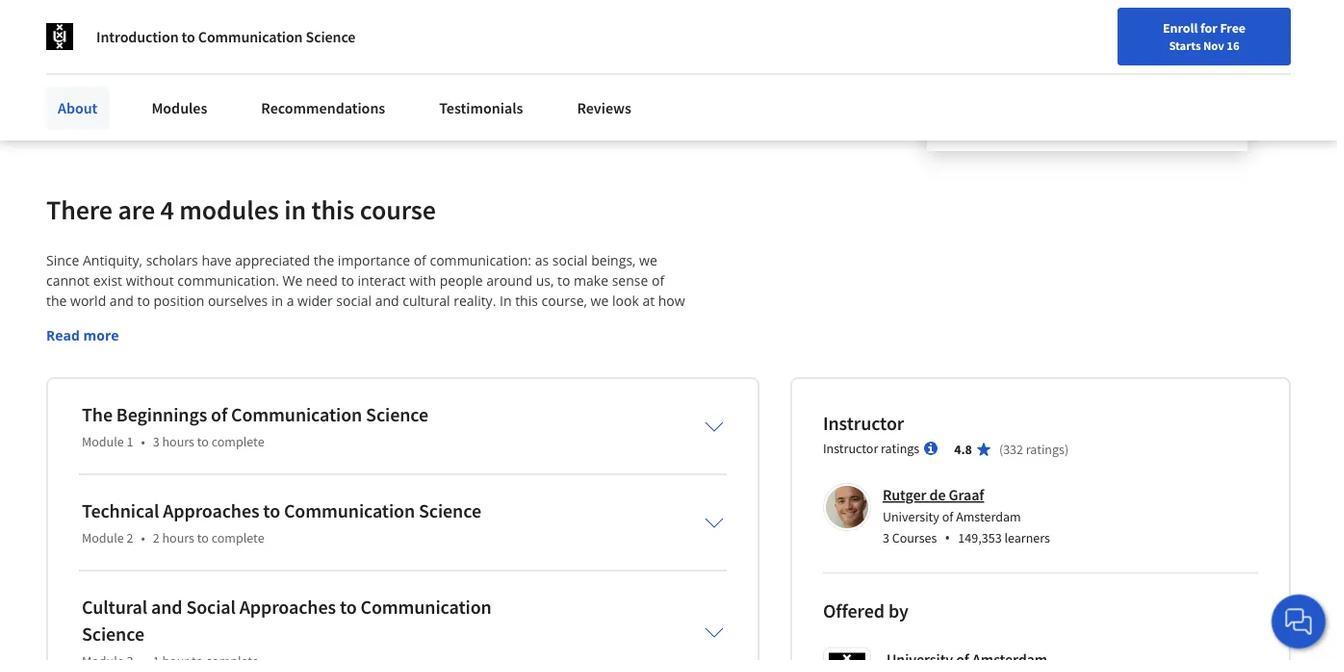 Task type: locate. For each thing, give the bounding box(es) containing it.
• inside the beginnings of communication science module 1 • 3 hours to complete
[[141, 434, 145, 451]]

1 horizontal spatial communication
[[295, 332, 393, 351]]

instructor
[[823, 412, 904, 436], [823, 440, 879, 458]]

the
[[611, 312, 635, 331], [82, 403, 113, 427]]

149,353
[[959, 529, 1002, 547]]

0 horizontal spatial this
[[312, 193, 355, 227]]

None search field
[[274, 12, 554, 51]]

1 hours from the top
[[162, 434, 194, 451]]

the down sociology
[[82, 403, 113, 427]]

science inside cultural and social approaches to communication science
[[82, 623, 144, 647]]

0 vertical spatial course
[[360, 193, 436, 227]]

0 vertical spatial approaches
[[163, 500, 260, 524]]

since
[[46, 252, 79, 270]]

the down exploring
[[486, 353, 507, 371]]

3 inside the beginnings of communication science module 1 • 3 hours to complete
[[153, 434, 160, 451]]

complete inside "technical approaches to communication science module 2 • 2 hours to complete"
[[212, 530, 264, 547]]

communication up together
[[295, 332, 393, 351]]

0 vertical spatial complete
[[212, 434, 264, 451]]

a up class,
[[274, 312, 281, 331]]

• right 1
[[141, 434, 145, 451]]

instructor up instructor ratings
[[823, 412, 904, 436]]

0 vertical spatial this
[[312, 193, 355, 227]]

in down the we
[[271, 292, 283, 310]]

cultural and social approaches to communication science button
[[66, 583, 740, 661]]

0 horizontal spatial 2
[[127, 530, 133, 547]]

2 vertical spatial in
[[271, 292, 283, 310]]

1 vertical spatial communication
[[295, 332, 393, 351]]

to
[[182, 27, 195, 46], [341, 272, 354, 290], [558, 272, 570, 290], [137, 292, 150, 310], [197, 434, 209, 451], [263, 500, 280, 524], [197, 530, 209, 547], [340, 596, 357, 620]]

complete up social
[[212, 530, 264, 547]]

1 vertical spatial instructor
[[823, 440, 879, 458]]

courses
[[892, 529, 937, 547]]

2 hours from the top
[[162, 530, 194, 547]]

people up reality.
[[440, 272, 483, 290]]

0 horizontal spatial science
[[285, 312, 331, 331]]

on inside the since antiquity, scholars have appreciated the importance of communication: as social beings, we cannot exist without communication. we need to interact with people around us, to make sense of the world and to position ourselves in a wider social and cultural reality. in this course, we look at how and why communication evolved as a science and reflect on today's dominant paradigms. the course also extends beyond the boundaries of communication science itself, exploring dimensions of history, sociology and psychology. join our class, together with people all over the world.
[[405, 312, 422, 331]]

on down cultural in the left top of the page
[[405, 312, 422, 331]]

communication inside the beginnings of communication science module 1 • 3 hours to complete
[[231, 403, 362, 427]]

0 horizontal spatial on
[[131, 73, 148, 93]]

the inside the beginnings of communication science module 1 • 3 hours to complete
[[82, 403, 113, 427]]

of up at
[[652, 272, 665, 290]]

complete down our at bottom left
[[212, 434, 264, 451]]

2 vertical spatial social
[[336, 292, 372, 310]]

history,
[[638, 332, 685, 351]]

course inside the since antiquity, scholars have appreciated the importance of communication: as social beings, we cannot exist without communication. we need to interact with people around us, to make sense of the world and to position ourselves in a wider social and cultural reality. in this course, we look at how and why communication evolved as a science and reflect on today's dominant paradigms. the course also extends beyond the boundaries of communication science itself, exploring dimensions of history, sociology and psychology. join our class, together with people all over the world.
[[638, 312, 681, 331]]

about link
[[46, 87, 109, 129]]

module left 1
[[82, 434, 124, 451]]

2
[[127, 530, 133, 547], [153, 530, 160, 547]]

1 vertical spatial hours
[[162, 530, 194, 547]]

0 horizontal spatial social
[[151, 73, 189, 93]]

and down exist
[[110, 292, 134, 310]]

hours for beginnings
[[162, 434, 194, 451]]

a down the we
[[287, 292, 294, 310]]

in left your
[[263, 73, 275, 93]]

0 horizontal spatial a
[[274, 312, 281, 331]]

0 horizontal spatial communication
[[103, 312, 201, 331]]

0 horizontal spatial with
[[360, 353, 386, 371]]

2 complete from the top
[[212, 530, 264, 547]]

people
[[440, 272, 483, 290], [390, 353, 433, 371]]

to inside cultural and social approaches to communication science
[[340, 596, 357, 620]]

1 vertical spatial a
[[274, 312, 281, 331]]

0 horizontal spatial 3
[[153, 434, 160, 451]]

2 module from the top
[[82, 530, 124, 547]]

your
[[278, 73, 308, 93]]

1 vertical spatial complete
[[212, 530, 264, 547]]

3 inside rutger de  graaf university of amsterdam 3 courses • 149,353 learners
[[883, 529, 890, 547]]

offered by
[[823, 599, 909, 623]]

1 horizontal spatial course
[[638, 312, 681, 331]]

review
[[397, 73, 439, 93]]

communication inside "technical approaches to communication science module 2 • 2 hours to complete"
[[284, 500, 415, 524]]

of inside rutger de  graaf university of amsterdam 3 courses • 149,353 learners
[[942, 508, 954, 526]]

1
[[127, 434, 133, 451]]

approaches right technical
[[163, 500, 260, 524]]

0 vertical spatial we
[[640, 252, 658, 270]]

communication inside cultural and social approaches to communication science
[[361, 596, 492, 620]]

1 module from the top
[[82, 434, 124, 451]]

of down join
[[211, 403, 227, 427]]

module for the
[[82, 434, 124, 451]]

module inside the beginnings of communication science module 1 • 3 hours to complete
[[82, 434, 124, 451]]

science inside "technical approaches to communication science module 2 • 2 hours to complete"
[[419, 500, 481, 524]]

around
[[487, 272, 533, 290]]

technical approaches to communication science module 2 • 2 hours to complete
[[82, 500, 481, 547]]

module down technical
[[82, 530, 124, 547]]

the up psychology.
[[179, 332, 200, 351]]

2 instructor from the top
[[823, 440, 879, 458]]

make
[[574, 272, 609, 290]]

1 horizontal spatial a
[[287, 292, 294, 310]]

1 vertical spatial as
[[256, 312, 270, 331]]

approaches right social
[[240, 596, 336, 620]]

approaches inside cultural and social approaches to communication science
[[240, 596, 336, 620]]

social
[[151, 73, 189, 93], [553, 252, 588, 270], [336, 292, 372, 310]]

and inside cultural and social approaches to communication science
[[151, 596, 182, 620]]

read more button
[[46, 326, 119, 346]]

0 vertical spatial as
[[535, 252, 549, 270]]

0 horizontal spatial as
[[256, 312, 270, 331]]

all
[[437, 353, 451, 371]]

social up modules
[[151, 73, 189, 93]]

• left "149,353"
[[945, 527, 951, 548]]

course up history,
[[638, 312, 681, 331]]

1 horizontal spatial with
[[409, 272, 436, 290]]

in
[[263, 73, 275, 93], [284, 193, 306, 227], [271, 292, 283, 310]]

• down technical
[[141, 530, 145, 547]]

we up "sense"
[[640, 252, 658, 270]]

of down de
[[942, 508, 954, 526]]

this right in
[[515, 292, 538, 310]]

dimensions
[[546, 332, 618, 351]]

instructor ratings
[[823, 440, 920, 458]]

for
[[1201, 19, 1218, 37]]

1 complete from the top
[[212, 434, 264, 451]]

over
[[454, 353, 482, 371]]

0 vertical spatial in
[[263, 73, 275, 93]]

and up also on the bottom left of the page
[[46, 312, 70, 331]]

rutger de  graaf link
[[883, 486, 984, 505]]

approaches
[[163, 500, 260, 524], [240, 596, 336, 620]]

1 horizontal spatial this
[[515, 292, 538, 310]]

instructor for instructor
[[823, 412, 904, 436]]

read more
[[46, 327, 119, 345]]

1 horizontal spatial as
[[535, 252, 549, 270]]

1 vertical spatial 3
[[883, 529, 890, 547]]

the down look
[[611, 312, 635, 331]]

with down reflect
[[360, 353, 386, 371]]

of
[[414, 252, 426, 270], [652, 272, 665, 290], [279, 332, 291, 351], [622, 332, 635, 351], [211, 403, 227, 427], [942, 508, 954, 526]]

about
[[58, 98, 98, 117]]

1 vertical spatial on
[[405, 312, 422, 331]]

0 vertical spatial instructor
[[823, 412, 904, 436]]

1 instructor from the top
[[823, 412, 904, 436]]

we
[[283, 272, 303, 290]]

1 vertical spatial this
[[515, 292, 538, 310]]

today's
[[425, 312, 469, 331]]

performance
[[311, 73, 394, 93]]

more
[[83, 327, 119, 345]]

hours inside the beginnings of communication science module 1 • 3 hours to complete
[[162, 434, 194, 451]]

course up importance on the left
[[360, 193, 436, 227]]

coursera image
[[23, 16, 145, 46]]

we down make
[[591, 292, 609, 310]]

0 vertical spatial module
[[82, 434, 124, 451]]

and
[[235, 73, 260, 93], [110, 292, 134, 310], [375, 292, 399, 310], [46, 312, 70, 331], [334, 312, 358, 331], [108, 353, 132, 371], [151, 596, 182, 620]]

menu item
[[980, 19, 1104, 82]]

cultural
[[403, 292, 450, 310]]

1 vertical spatial people
[[390, 353, 433, 371]]

this up importance on the left
[[312, 193, 355, 227]]

module
[[82, 434, 124, 451], [82, 530, 124, 547]]

with up cultural in the left top of the page
[[409, 272, 436, 290]]

communication up the beyond
[[103, 312, 201, 331]]

ratings up rutger
[[881, 440, 920, 458]]

0 vertical spatial hours
[[162, 434, 194, 451]]

3 right 1
[[153, 434, 160, 451]]

hours for approaches
[[162, 530, 194, 547]]

1 vertical spatial approaches
[[240, 596, 336, 620]]

complete inside the beginnings of communication science module 1 • 3 hours to complete
[[212, 434, 264, 451]]

0 vertical spatial the
[[611, 312, 635, 331]]

technical
[[82, 500, 159, 524]]

reviews
[[577, 98, 632, 117]]

rutger
[[883, 486, 927, 505]]

1 horizontal spatial science
[[396, 332, 443, 351]]

communication
[[103, 312, 201, 331], [295, 332, 393, 351]]

1 vertical spatial social
[[553, 252, 588, 270]]

1 horizontal spatial the
[[611, 312, 635, 331]]

social up reflect
[[336, 292, 372, 310]]

•
[[141, 434, 145, 451], [945, 527, 951, 548], [141, 530, 145, 547]]

nov
[[1204, 38, 1225, 53]]

( 332 ratings )
[[1000, 441, 1069, 459]]

0 horizontal spatial the
[[82, 403, 113, 427]]

• inside "technical approaches to communication science module 2 • 2 hours to complete"
[[141, 530, 145, 547]]

as up boundaries
[[256, 312, 270, 331]]

rutger de  graaf image
[[826, 487, 869, 529]]

there
[[46, 193, 113, 227]]

0 vertical spatial people
[[440, 272, 483, 290]]

amsterdam
[[956, 508, 1021, 526]]

social up make
[[553, 252, 588, 270]]

in inside the since antiquity, scholars have appreciated the importance of communication: as social beings, we cannot exist without communication. we need to interact with people around us, to make sense of the world and to position ourselves in a wider social and cultural reality. in this course, we look at how and why communication evolved as a science and reflect on today's dominant paradigms. the course also extends beyond the boundaries of communication science itself, exploring dimensions of history, sociology and psychology. join our class, together with people all over the world.
[[271, 292, 283, 310]]

1 vertical spatial course
[[638, 312, 681, 331]]

in up appreciated at the left top of the page
[[284, 193, 306, 227]]

of inside the beginnings of communication science module 1 • 3 hours to complete
[[211, 403, 227, 427]]

by
[[889, 599, 909, 623]]

and left social
[[151, 596, 182, 620]]

people left all
[[390, 353, 433, 371]]

0 vertical spatial with
[[409, 272, 436, 290]]

paradigms.
[[538, 312, 608, 331]]

of up cultural in the left top of the page
[[414, 252, 426, 270]]

beings,
[[591, 252, 636, 270]]

0 horizontal spatial ratings
[[881, 440, 920, 458]]

we
[[640, 252, 658, 270], [591, 292, 609, 310]]

ratings right 332
[[1026, 441, 1065, 459]]

sociology
[[46, 353, 105, 371]]

course
[[360, 193, 436, 227], [638, 312, 681, 331]]

on right it in the left top of the page
[[131, 73, 148, 93]]

position
[[154, 292, 204, 310]]

3 left courses
[[883, 529, 890, 547]]

0 vertical spatial social
[[151, 73, 189, 93]]

as up us,
[[535, 252, 549, 270]]

introduction to communication science
[[96, 27, 356, 46]]

sense
[[612, 272, 648, 290]]

hours down beginnings
[[162, 434, 194, 451]]

as
[[535, 252, 549, 270], [256, 312, 270, 331]]

0 horizontal spatial people
[[390, 353, 433, 371]]

0 vertical spatial 3
[[153, 434, 160, 451]]

dominant
[[473, 312, 534, 331]]

1 horizontal spatial 3
[[883, 529, 890, 547]]

1 horizontal spatial on
[[405, 312, 422, 331]]

1 horizontal spatial 2
[[153, 530, 160, 547]]

hours inside "technical approaches to communication science module 2 • 2 hours to complete"
[[162, 530, 194, 547]]

0 vertical spatial communication
[[103, 312, 201, 331]]

module inside "technical approaches to communication science module 2 • 2 hours to complete"
[[82, 530, 124, 547]]

university
[[883, 508, 940, 526]]

share it on social media and in your performance review
[[79, 73, 439, 93]]

the
[[314, 252, 334, 270], [46, 292, 67, 310], [179, 332, 200, 351], [486, 353, 507, 371]]

instructor up rutger de  graaf image on the right
[[823, 440, 879, 458]]

1 vertical spatial module
[[82, 530, 124, 547]]

0 horizontal spatial we
[[591, 292, 609, 310]]

science up all
[[396, 332, 443, 351]]

hours up social
[[162, 530, 194, 547]]

1 vertical spatial the
[[82, 403, 113, 427]]

science down wider
[[285, 312, 331, 331]]



Task type: vqa. For each thing, say whether or not it's contained in the screenshot.
Modules LINK
yes



Task type: describe. For each thing, give the bounding box(es) containing it.
extends
[[75, 332, 125, 351]]

antiquity,
[[83, 252, 143, 270]]

together
[[302, 353, 356, 371]]

cultural
[[82, 596, 147, 620]]

(
[[1000, 441, 1004, 459]]

to inside the beginnings of communication science module 1 • 3 hours to complete
[[197, 434, 209, 451]]

scholars
[[146, 252, 198, 270]]

the up need
[[314, 252, 334, 270]]

1 2 from the left
[[127, 530, 133, 547]]

1 horizontal spatial ratings
[[1026, 441, 1065, 459]]

modules
[[152, 98, 207, 117]]

beginnings
[[116, 403, 207, 427]]

0 horizontal spatial course
[[360, 193, 436, 227]]

and right 'media'
[[235, 73, 260, 93]]

share
[[79, 73, 116, 93]]

us,
[[536, 272, 554, 290]]

the down cannot
[[46, 292, 67, 310]]

4.8
[[955, 441, 973, 459]]

rutger de  graaf university of amsterdam 3 courses • 149,353 learners
[[883, 486, 1051, 548]]

2 2 from the left
[[153, 530, 160, 547]]

the inside the since antiquity, scholars have appreciated the importance of communication: as social beings, we cannot exist without communication. we need to interact with people around us, to make sense of the world and to position ourselves in a wider social and cultural reality. in this course, we look at how and why communication evolved as a science and reflect on today's dominant paradigms. the course also extends beyond the boundaries of communication science itself, exploring dimensions of history, sociology and psychology. join our class, together with people all over the world.
[[611, 312, 635, 331]]

look
[[612, 292, 639, 310]]

communication.
[[177, 272, 279, 290]]

approaches inside "technical approaches to communication science module 2 • 2 hours to complete"
[[163, 500, 260, 524]]

reality.
[[454, 292, 496, 310]]

1 vertical spatial science
[[396, 332, 443, 351]]

science inside the beginnings of communication science module 1 • 3 hours to complete
[[366, 403, 429, 427]]

instructor for instructor ratings
[[823, 440, 879, 458]]

interact
[[358, 272, 406, 290]]

the beginnings of communication science module 1 • 3 hours to complete
[[82, 403, 429, 451]]

offered
[[823, 599, 885, 623]]

social
[[186, 596, 236, 620]]

at
[[643, 292, 655, 310]]

communication:
[[430, 252, 532, 270]]

this inside the since antiquity, scholars have appreciated the importance of communication: as social beings, we cannot exist without communication. we need to interact with people around us, to make sense of the world and to position ourselves in a wider social and cultural reality. in this course, we look at how and why communication evolved as a science and reflect on today's dominant paradigms. the course also extends beyond the boundaries of communication science itself, exploring dimensions of history, sociology and psychology. join our class, together with people all over the world.
[[515, 292, 538, 310]]

and down extends
[[108, 353, 132, 371]]

0 vertical spatial on
[[131, 73, 148, 93]]

university of amsterdam image
[[46, 23, 73, 50]]

• inside rutger de  graaf university of amsterdam 3 courses • 149,353 learners
[[945, 527, 951, 548]]

join
[[213, 353, 236, 371]]

course,
[[542, 292, 587, 310]]

starts
[[1170, 38, 1201, 53]]

itself,
[[446, 332, 480, 351]]

need
[[306, 272, 338, 290]]

since antiquity, scholars have appreciated the importance of communication: as social beings, we cannot exist without communication. we need to interact with people around us, to make sense of the world and to position ourselves in a wider social and cultural reality. in this course, we look at how and why communication evolved as a science and reflect on today's dominant paradigms. the course also extends beyond the boundaries of communication science itself, exploring dimensions of history, sociology and psychology. join our class, together with people all over the world.
[[46, 252, 689, 371]]

complete for of
[[212, 434, 264, 451]]

and down interact
[[375, 292, 399, 310]]

of up class,
[[279, 332, 291, 351]]

testimonials link
[[428, 87, 535, 129]]

world.
[[510, 353, 549, 371]]

read
[[46, 327, 80, 345]]

there are 4 modules in this course
[[46, 193, 436, 227]]

introduction
[[96, 27, 179, 46]]

media
[[192, 73, 232, 93]]

1 vertical spatial in
[[284, 193, 306, 227]]

module for technical
[[82, 530, 124, 547]]

• for technical approaches to communication science
[[141, 530, 145, 547]]

are
[[118, 193, 155, 227]]

0 vertical spatial science
[[285, 312, 331, 331]]

recommendations
[[261, 98, 385, 117]]

ourselves
[[208, 292, 268, 310]]

1 vertical spatial with
[[360, 353, 386, 371]]

free
[[1221, 19, 1246, 37]]

332
[[1004, 441, 1024, 459]]

boundaries
[[204, 332, 275, 351]]

0 vertical spatial a
[[287, 292, 294, 310]]

world
[[70, 292, 106, 310]]

in
[[500, 292, 512, 310]]

1 horizontal spatial we
[[640, 252, 658, 270]]

exist
[[93, 272, 122, 290]]

modules link
[[140, 87, 219, 129]]

of left history,
[[622, 332, 635, 351]]

de
[[930, 486, 946, 505]]

have
[[202, 252, 232, 270]]

4
[[160, 193, 174, 227]]

it
[[119, 73, 128, 93]]

• for the beginnings of communication science
[[141, 434, 145, 451]]

modules
[[179, 193, 279, 227]]

appreciated
[[235, 252, 310, 270]]

chat with us image
[[1284, 607, 1315, 638]]

2 horizontal spatial social
[[553, 252, 588, 270]]

wider
[[298, 292, 333, 310]]

how
[[659, 292, 685, 310]]

our
[[240, 353, 262, 371]]

graaf
[[949, 486, 984, 505]]

1 horizontal spatial social
[[336, 292, 372, 310]]

complete for to
[[212, 530, 264, 547]]

testimonials
[[439, 98, 523, 117]]

class,
[[265, 353, 299, 371]]

cultural and social approaches to communication science
[[82, 596, 492, 647]]

)
[[1065, 441, 1069, 459]]

evolved
[[204, 312, 253, 331]]

reflect
[[362, 312, 402, 331]]

also
[[46, 332, 72, 351]]

importance
[[338, 252, 410, 270]]

and left reflect
[[334, 312, 358, 331]]

show notifications image
[[1124, 24, 1147, 47]]

1 vertical spatial we
[[591, 292, 609, 310]]

1 horizontal spatial people
[[440, 272, 483, 290]]

reviews link
[[566, 87, 643, 129]]

without
[[126, 272, 174, 290]]

enroll
[[1163, 19, 1198, 37]]

exploring
[[483, 332, 542, 351]]

coursera career certificate image
[[927, 0, 1248, 151]]

cannot
[[46, 272, 90, 290]]

beyond
[[129, 332, 176, 351]]



